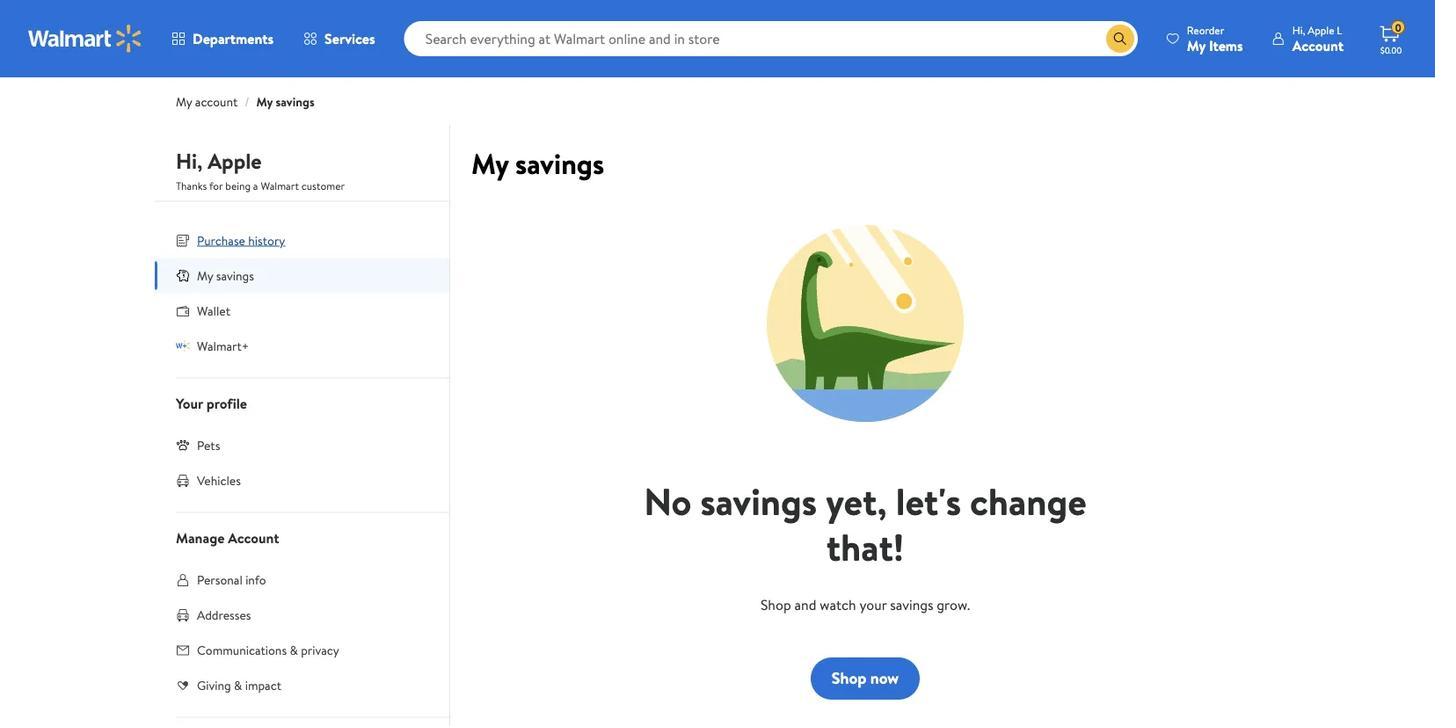 Task type: describe. For each thing, give the bounding box(es) containing it.
impact
[[245, 677, 282, 694]]

reorder
[[1188, 22, 1225, 37]]

hi, apple link
[[176, 146, 262, 183]]

0 vertical spatial my savings link
[[257, 93, 315, 110]]

a
[[253, 179, 258, 194]]

giving
[[197, 677, 231, 694]]

hi, apple l account
[[1293, 22, 1344, 55]]

walmart image
[[28, 25, 143, 53]]

l
[[1338, 22, 1343, 37]]

pets link
[[155, 428, 450, 463]]

0 horizontal spatial account
[[228, 528, 279, 548]]

wallet link
[[155, 293, 450, 329]]

hi, apple thanks for being a walmart customer
[[176, 146, 345, 194]]

for
[[209, 179, 223, 194]]

vehicles
[[197, 472, 241, 489]]

wallet
[[197, 302, 230, 319]]

profile
[[206, 394, 247, 413]]

your profile
[[176, 394, 247, 413]]

shop now
[[832, 668, 899, 690]]

manage
[[176, 528, 225, 548]]

search icon image
[[1114, 32, 1128, 46]]

account
[[195, 93, 238, 110]]

thanks
[[176, 179, 207, 194]]

departments button
[[157, 18, 289, 60]]

addresses link
[[155, 598, 450, 633]]

communications
[[197, 642, 287, 659]]

watch
[[820, 596, 857, 615]]

& for giving
[[234, 677, 242, 694]]

personal info
[[197, 571, 266, 589]]

addresses
[[197, 607, 251, 624]]

services button
[[289, 18, 390, 60]]

Search search field
[[404, 21, 1138, 56]]

shop and watch your savings grow.
[[761, 596, 971, 615]]

& for communications
[[290, 642, 298, 659]]

reorder my items
[[1188, 22, 1244, 55]]

1 vertical spatial my savings link
[[155, 258, 450, 293]]

hi, for account
[[1293, 22, 1306, 37]]

history
[[248, 232, 285, 249]]

purchase
[[197, 232, 245, 249]]

walmart+ link
[[155, 329, 450, 364]]

shop for shop now
[[832, 668, 867, 690]]

my account / my savings
[[176, 93, 315, 110]]

walmart+
[[197, 337, 249, 355]]

icon image for pets
[[176, 438, 190, 453]]

let's
[[896, 476, 962, 527]]

giving & impact link
[[155, 668, 450, 703]]

and
[[795, 596, 817, 615]]



Task type: vqa. For each thing, say whether or not it's contained in the screenshot.
"Hi, Apple Thanks For Being A Walmart Customer"
yes



Task type: locate. For each thing, give the bounding box(es) containing it.
services
[[325, 29, 375, 48]]

/
[[245, 93, 249, 110]]

hi, up thanks
[[176, 146, 203, 176]]

icon image inside pets link
[[176, 438, 190, 453]]

shop now button
[[811, 658, 920, 700]]

communications & privacy
[[197, 642, 339, 659]]

my
[[1188, 36, 1206, 55], [176, 93, 192, 110], [257, 93, 273, 110], [472, 144, 509, 183], [197, 267, 213, 284]]

no
[[644, 476, 692, 527]]

hi, for thanks for being a walmart customer
[[176, 146, 203, 176]]

hi, inside 'hi, apple l account'
[[1293, 22, 1306, 37]]

0 horizontal spatial apple
[[208, 146, 262, 176]]

shop
[[761, 596, 792, 615], [832, 668, 867, 690]]

departments
[[193, 29, 274, 48]]

1 horizontal spatial shop
[[832, 668, 867, 690]]

my inside reorder my items
[[1188, 36, 1206, 55]]

your
[[176, 394, 203, 413]]

icon image
[[176, 269, 190, 283], [176, 339, 190, 353], [176, 438, 190, 453]]

giving & impact
[[197, 677, 282, 694]]

icon image inside my savings link
[[176, 269, 190, 283]]

hi,
[[1293, 22, 1306, 37], [176, 146, 203, 176]]

1 vertical spatial my savings
[[197, 267, 254, 284]]

0 vertical spatial hi,
[[1293, 22, 1306, 37]]

savings inside no savings yet, let's change that!
[[701, 476, 818, 527]]

savings
[[276, 93, 315, 110], [516, 144, 605, 183], [216, 267, 254, 284], [701, 476, 818, 527], [891, 596, 934, 615]]

1 vertical spatial account
[[228, 528, 279, 548]]

icon image inside "walmart+" link
[[176, 339, 190, 353]]

Walmart Site-Wide search field
[[404, 21, 1138, 56]]

walmart
[[261, 179, 299, 194]]

shop left now
[[832, 668, 867, 690]]

communications & privacy link
[[155, 633, 450, 668]]

pets
[[197, 437, 220, 454]]

0 horizontal spatial my savings
[[197, 267, 254, 284]]

privacy
[[301, 642, 339, 659]]

my savings link right /
[[257, 93, 315, 110]]

0 vertical spatial &
[[290, 642, 298, 659]]

apple up the being
[[208, 146, 262, 176]]

1 horizontal spatial hi,
[[1293, 22, 1306, 37]]

0 vertical spatial apple
[[1309, 22, 1335, 37]]

yet,
[[826, 476, 887, 527]]

1 vertical spatial hi,
[[176, 146, 203, 176]]

vehicles link
[[155, 463, 450, 498]]

& right giving
[[234, 677, 242, 694]]

&
[[290, 642, 298, 659], [234, 677, 242, 694]]

1 vertical spatial shop
[[832, 668, 867, 690]]

2 vertical spatial icon image
[[176, 438, 190, 453]]

apple inside 'hi, apple l account'
[[1309, 22, 1335, 37]]

0 horizontal spatial &
[[234, 677, 242, 694]]

1 icon image from the top
[[176, 269, 190, 283]]

1 horizontal spatial my savings
[[472, 144, 605, 183]]

0 horizontal spatial shop
[[761, 596, 792, 615]]

info
[[246, 571, 266, 589]]

shop left and
[[761, 596, 792, 615]]

apple inside 'hi, apple thanks for being a walmart customer'
[[208, 146, 262, 176]]

personal
[[197, 571, 243, 589]]

items
[[1210, 36, 1244, 55]]

0 vertical spatial shop
[[761, 596, 792, 615]]

0 vertical spatial icon image
[[176, 269, 190, 283]]

hi, left l
[[1293, 22, 1306, 37]]

3 icon image from the top
[[176, 438, 190, 453]]

change
[[971, 476, 1087, 527]]

icon image for walmart+
[[176, 339, 190, 353]]

grow.
[[937, 596, 971, 615]]

apple for account
[[1309, 22, 1335, 37]]

personal info link
[[155, 563, 450, 598]]

2 icon image from the top
[[176, 339, 190, 353]]

account
[[1293, 36, 1344, 55], [228, 528, 279, 548]]

& left privacy
[[290, 642, 298, 659]]

account left $0.00 at the right top
[[1293, 36, 1344, 55]]

1 vertical spatial icon image
[[176, 339, 190, 353]]

1 vertical spatial &
[[234, 677, 242, 694]]

shop for shop and watch your savings grow.
[[761, 596, 792, 615]]

account up 'info'
[[228, 528, 279, 548]]

1 horizontal spatial apple
[[1309, 22, 1335, 37]]

shop inside 'button'
[[832, 668, 867, 690]]

0 horizontal spatial hi,
[[176, 146, 203, 176]]

purchase history link
[[155, 223, 450, 258]]

apple left l
[[1309, 22, 1335, 37]]

no savings yet, let's change that!
[[644, 476, 1087, 573]]

my account link
[[176, 93, 238, 110]]

purchase history
[[197, 232, 285, 249]]

0 vertical spatial my savings
[[472, 144, 605, 183]]

my savings link down history on the left top
[[155, 258, 450, 293]]

customer
[[302, 179, 345, 194]]

1 vertical spatial apple
[[208, 146, 262, 176]]

apple
[[1309, 22, 1335, 37], [208, 146, 262, 176]]

0
[[1396, 20, 1402, 35]]

$0.00
[[1381, 44, 1403, 56]]

being
[[226, 179, 251, 194]]

my savings
[[472, 144, 605, 183], [197, 267, 254, 284]]

1 horizontal spatial account
[[1293, 36, 1344, 55]]

apple for for
[[208, 146, 262, 176]]

that!
[[827, 521, 905, 573]]

hi, inside 'hi, apple thanks for being a walmart customer'
[[176, 146, 203, 176]]

icon image for my savings
[[176, 269, 190, 283]]

now
[[871, 668, 899, 690]]

1 horizontal spatial &
[[290, 642, 298, 659]]

my savings link
[[257, 93, 315, 110], [155, 258, 450, 293]]

your
[[860, 596, 887, 615]]

0 vertical spatial account
[[1293, 36, 1344, 55]]

manage account
[[176, 528, 279, 548]]



